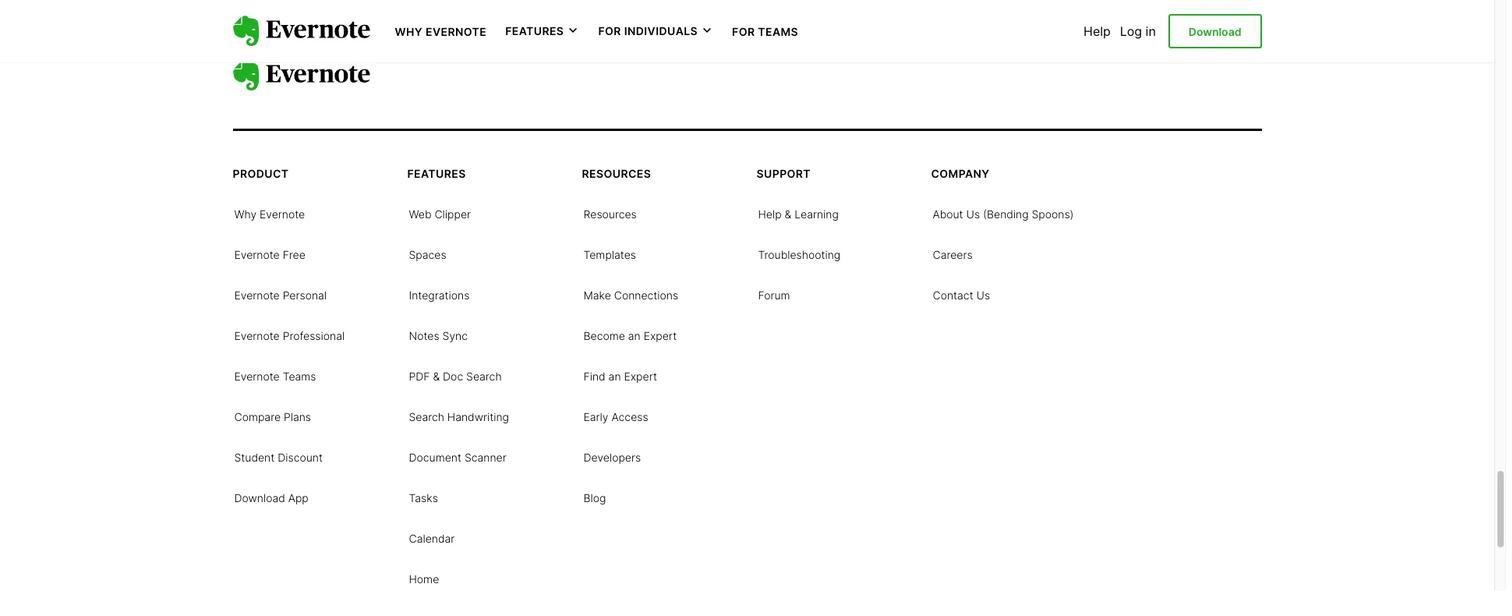 Task type: describe. For each thing, give the bounding box(es) containing it.
compare
[[234, 410, 281, 423]]

app
[[288, 491, 309, 505]]

web clipper
[[409, 207, 471, 221]]

download app
[[234, 491, 309, 505]]

access
[[612, 410, 649, 423]]

help for help
[[1084, 23, 1111, 39]]

log
[[1120, 23, 1143, 39]]

for individuals
[[598, 24, 698, 38]]

search handwriting link
[[409, 409, 509, 424]]

become an expert
[[584, 329, 677, 342]]

forum
[[758, 289, 790, 302]]

1 evernote logo image from the top
[[233, 16, 370, 47]]

find an expert
[[584, 370, 657, 383]]

blog
[[584, 491, 606, 505]]

search handwriting
[[409, 410, 509, 423]]

forum link
[[758, 287, 790, 303]]

careers link
[[933, 246, 973, 262]]

0 horizontal spatial search
[[409, 410, 444, 423]]

compare plans link
[[234, 409, 311, 424]]

developers link
[[584, 449, 641, 465]]

careers
[[933, 248, 973, 261]]

help link
[[1084, 23, 1111, 39]]

make
[[584, 289, 611, 302]]

why evernote for evernote
[[234, 207, 305, 221]]

why evernote link for for
[[395, 23, 487, 39]]

spaces
[[409, 248, 447, 261]]

for teams
[[732, 25, 799, 38]]

why evernote for for
[[395, 25, 487, 38]]

discount
[[278, 451, 323, 464]]

teams for for teams
[[758, 25, 799, 38]]

about us (bending spoons)
[[933, 207, 1074, 221]]

developers
[[584, 451, 641, 464]]

contact us
[[933, 289, 991, 302]]

find an expert link
[[584, 368, 657, 384]]

become
[[584, 329, 625, 342]]

0 horizontal spatial features
[[407, 167, 466, 180]]

blog link
[[584, 490, 606, 505]]

evernote professional
[[234, 329, 345, 342]]

compare plans
[[234, 410, 311, 423]]

download app link
[[234, 490, 309, 505]]

download for download
[[1189, 25, 1242, 38]]

individuals
[[624, 24, 698, 38]]

home
[[409, 572, 439, 586]]

an for become
[[628, 329, 641, 342]]

expert for become an expert
[[644, 329, 677, 342]]

(bending
[[983, 207, 1029, 221]]

support
[[757, 167, 811, 180]]

home link
[[409, 571, 439, 586]]

become an expert link
[[584, 328, 677, 343]]

evernote teams
[[234, 370, 316, 383]]

& for pdf
[[433, 370, 440, 383]]

help for help & learning
[[758, 207, 782, 221]]

about
[[933, 207, 964, 221]]

free
[[283, 248, 306, 261]]

notes
[[409, 329, 440, 342]]

pdf & doc search link
[[409, 368, 502, 384]]

learning
[[795, 207, 839, 221]]

document scanner link
[[409, 449, 507, 465]]

calendar
[[409, 532, 455, 545]]

& for help
[[785, 207, 792, 221]]

notes sync link
[[409, 328, 468, 343]]

tasks link
[[409, 490, 438, 505]]

evernote professional link
[[234, 328, 345, 343]]

for for for individuals
[[598, 24, 621, 38]]

1 horizontal spatial search
[[466, 370, 502, 383]]

evernote personal link
[[234, 287, 327, 303]]

an for find
[[609, 370, 621, 383]]

log in link
[[1120, 23, 1156, 39]]

evernote teams link
[[234, 368, 316, 384]]

in
[[1146, 23, 1156, 39]]



Task type: vqa. For each thing, say whether or not it's contained in the screenshot.
Productivity
no



Task type: locate. For each thing, give the bounding box(es) containing it.
why for evernote professional
[[234, 207, 257, 221]]

0 horizontal spatial &
[[433, 370, 440, 383]]

1 vertical spatial &
[[433, 370, 440, 383]]

tasks
[[409, 491, 438, 505]]

why for for teams
[[395, 25, 423, 38]]

1 vertical spatial resources
[[584, 207, 637, 221]]

why
[[395, 25, 423, 38], [234, 207, 257, 221]]

1 vertical spatial why
[[234, 207, 257, 221]]

contact
[[933, 289, 974, 302]]

0 horizontal spatial why
[[234, 207, 257, 221]]

student discount
[[234, 451, 323, 464]]

0 horizontal spatial for
[[598, 24, 621, 38]]

features button
[[505, 23, 580, 39]]

early
[[584, 410, 609, 423]]

0 vertical spatial an
[[628, 329, 641, 342]]

company
[[932, 167, 990, 180]]

evernote for free
[[234, 248, 280, 261]]

student
[[234, 451, 275, 464]]

an right find
[[609, 370, 621, 383]]

0 vertical spatial why evernote link
[[395, 23, 487, 39]]

0 horizontal spatial teams
[[283, 370, 316, 383]]

1 horizontal spatial &
[[785, 207, 792, 221]]

connections
[[614, 289, 679, 302]]

evernote for teams
[[234, 370, 280, 383]]

features inside button
[[505, 24, 564, 38]]

about us (bending spoons) link
[[933, 206, 1074, 221]]

2 evernote logo image from the top
[[233, 60, 370, 91]]

0 vertical spatial us
[[967, 207, 980, 221]]

spoons)
[[1032, 207, 1074, 221]]

web
[[409, 207, 432, 221]]

evernote inside "link"
[[234, 329, 280, 342]]

for
[[598, 24, 621, 38], [732, 25, 755, 38]]

document
[[409, 451, 462, 464]]

web clipper link
[[409, 206, 471, 221]]

for individuals button
[[598, 23, 714, 39]]

0 vertical spatial why
[[395, 25, 423, 38]]

&
[[785, 207, 792, 221], [433, 370, 440, 383]]

an
[[628, 329, 641, 342], [609, 370, 621, 383]]

professional
[[283, 329, 345, 342]]

1 horizontal spatial teams
[[758, 25, 799, 38]]

teams
[[758, 25, 799, 38], [283, 370, 316, 383]]

0 horizontal spatial an
[[609, 370, 621, 383]]

1 vertical spatial download
[[234, 491, 285, 505]]

0 vertical spatial expert
[[644, 329, 677, 342]]

1 vertical spatial why evernote
[[234, 207, 305, 221]]

0 vertical spatial why evernote
[[395, 25, 487, 38]]

us for about
[[967, 207, 980, 221]]

find
[[584, 370, 606, 383]]

1 horizontal spatial download
[[1189, 25, 1242, 38]]

an inside find an expert link
[[609, 370, 621, 383]]

evernote free
[[234, 248, 306, 261]]

1 horizontal spatial why evernote link
[[395, 23, 487, 39]]

pdf
[[409, 370, 430, 383]]

download for download app
[[234, 491, 285, 505]]

doc
[[443, 370, 463, 383]]

help & learning link
[[758, 206, 839, 221]]

1 vertical spatial features
[[407, 167, 466, 180]]

help & learning
[[758, 207, 839, 221]]

log in
[[1120, 23, 1156, 39]]

expert for find an expert
[[624, 370, 657, 383]]

evernote free link
[[234, 246, 306, 262]]

calendar link
[[409, 530, 455, 546]]

an inside become an expert link
[[628, 329, 641, 342]]

help left the log
[[1084, 23, 1111, 39]]

download right in
[[1189, 25, 1242, 38]]

for inside for teams link
[[732, 25, 755, 38]]

scanner
[[465, 451, 507, 464]]

resources
[[582, 167, 651, 180], [584, 207, 637, 221]]

teams for evernote teams
[[283, 370, 316, 383]]

make connections
[[584, 289, 679, 302]]

0 horizontal spatial download
[[234, 491, 285, 505]]

us
[[967, 207, 980, 221], [977, 289, 991, 302]]

product
[[233, 167, 289, 180]]

0 vertical spatial teams
[[758, 25, 799, 38]]

0 vertical spatial evernote logo image
[[233, 16, 370, 47]]

early access link
[[584, 409, 649, 424]]

for for for teams
[[732, 25, 755, 38]]

make connections link
[[584, 287, 679, 303]]

0 vertical spatial help
[[1084, 23, 1111, 39]]

1 vertical spatial evernote logo image
[[233, 60, 370, 91]]

evernote logo image
[[233, 16, 370, 47], [233, 60, 370, 91]]

download left app
[[234, 491, 285, 505]]

personal
[[283, 289, 327, 302]]

spaces link
[[409, 246, 447, 262]]

search right doc
[[466, 370, 502, 383]]

templates
[[584, 248, 636, 261]]

1 horizontal spatial why
[[395, 25, 423, 38]]

download link
[[1169, 14, 1262, 48]]

troubleshooting
[[758, 248, 841, 261]]

1 horizontal spatial for
[[732, 25, 755, 38]]

notes sync
[[409, 329, 468, 342]]

resources up resources link
[[582, 167, 651, 180]]

sync
[[443, 329, 468, 342]]

evernote personal
[[234, 289, 327, 302]]

us right contact
[[977, 289, 991, 302]]

help inside help & learning link
[[758, 207, 782, 221]]

1 horizontal spatial an
[[628, 329, 641, 342]]

0 horizontal spatial why evernote
[[234, 207, 305, 221]]

& left doc
[[433, 370, 440, 383]]

an right become
[[628, 329, 641, 342]]

for inside the for individuals button
[[598, 24, 621, 38]]

1 horizontal spatial help
[[1084, 23, 1111, 39]]

& left learning
[[785, 207, 792, 221]]

0 vertical spatial resources
[[582, 167, 651, 180]]

0 horizontal spatial help
[[758, 207, 782, 221]]

why evernote
[[395, 25, 487, 38], [234, 207, 305, 221]]

us right the about
[[967, 207, 980, 221]]

0 vertical spatial features
[[505, 24, 564, 38]]

pdf & doc search
[[409, 370, 502, 383]]

troubleshooting link
[[758, 246, 841, 262]]

0 vertical spatial search
[[466, 370, 502, 383]]

0 horizontal spatial why evernote link
[[234, 206, 305, 221]]

evernote for professional
[[234, 329, 280, 342]]

evernote for personal
[[234, 289, 280, 302]]

clipper
[[435, 207, 471, 221]]

1 vertical spatial why evernote link
[[234, 206, 305, 221]]

why evernote link for evernote
[[234, 206, 305, 221]]

0 vertical spatial download
[[1189, 25, 1242, 38]]

1 vertical spatial teams
[[283, 370, 316, 383]]

0 vertical spatial &
[[785, 207, 792, 221]]

help down the support
[[758, 207, 782, 221]]

1 horizontal spatial features
[[505, 24, 564, 38]]

1 vertical spatial expert
[[624, 370, 657, 383]]

1 vertical spatial help
[[758, 207, 782, 221]]

us for contact
[[977, 289, 991, 302]]

integrations
[[409, 289, 470, 302]]

resources link
[[584, 206, 637, 221]]

early access
[[584, 410, 649, 423]]

expert
[[644, 329, 677, 342], [624, 370, 657, 383]]

1 vertical spatial an
[[609, 370, 621, 383]]

1 vertical spatial search
[[409, 410, 444, 423]]

search down pdf
[[409, 410, 444, 423]]

1 vertical spatial us
[[977, 289, 991, 302]]

expert down become an expert
[[624, 370, 657, 383]]

contact us link
[[933, 287, 991, 303]]

evernote
[[426, 25, 487, 38], [260, 207, 305, 221], [234, 248, 280, 261], [234, 289, 280, 302], [234, 329, 280, 342], [234, 370, 280, 383]]

for teams link
[[732, 23, 799, 39]]

expert down connections at the left of the page
[[644, 329, 677, 342]]

features
[[505, 24, 564, 38], [407, 167, 466, 180]]

templates link
[[584, 246, 636, 262]]

1 horizontal spatial why evernote
[[395, 25, 487, 38]]

document scanner
[[409, 451, 507, 464]]

help
[[1084, 23, 1111, 39], [758, 207, 782, 221]]

resources up templates link at the left top of page
[[584, 207, 637, 221]]

student discount link
[[234, 449, 323, 465]]

plans
[[284, 410, 311, 423]]

integrations link
[[409, 287, 470, 303]]



